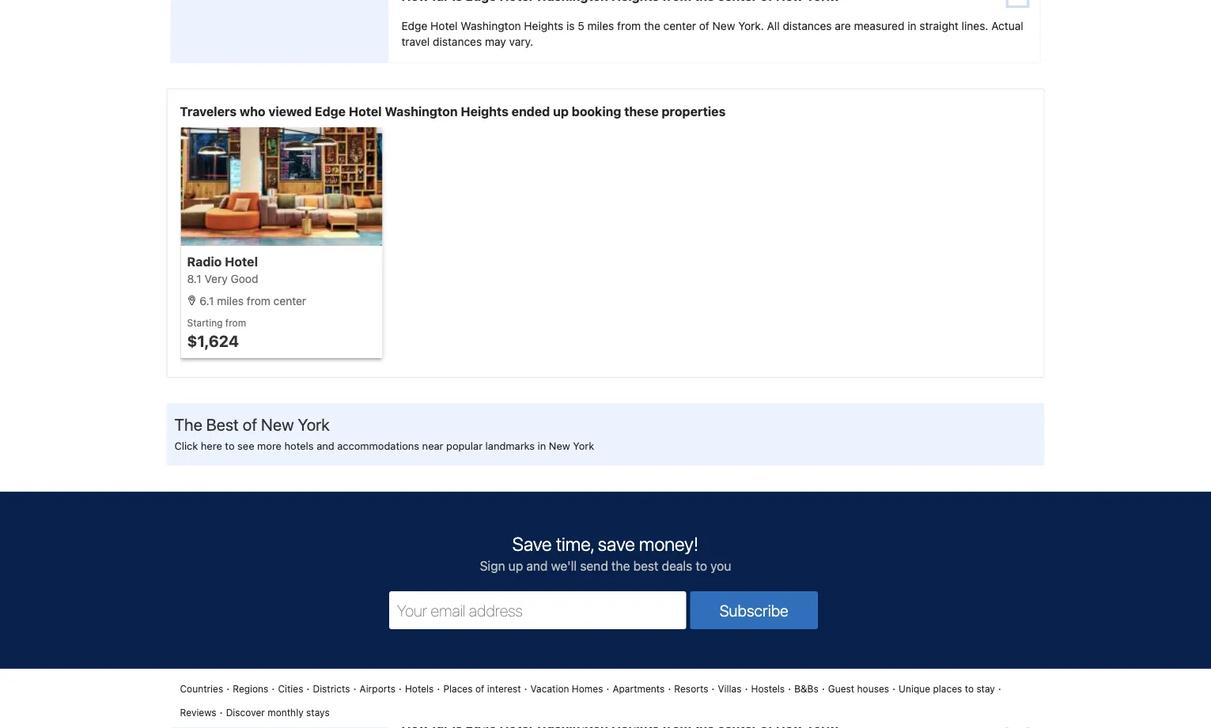 Task type: locate. For each thing, give the bounding box(es) containing it.
1 vertical spatial edge
[[315, 104, 346, 119]]

york
[[298, 415, 330, 435], [573, 440, 594, 452]]

1 horizontal spatial in
[[908, 19, 917, 32]]

8.1 very
[[187, 273, 228, 286]]

up right ended
[[553, 104, 569, 119]]

of up see
[[243, 415, 257, 435]]

best
[[206, 415, 239, 435]]

1 horizontal spatial to
[[696, 559, 707, 574]]

washington up the may
[[461, 19, 521, 32]]

1 vertical spatial the
[[612, 559, 630, 574]]

resorts
[[674, 684, 708, 695]]

up inside save time, save money! sign up and we'll send the best deals to you
[[509, 559, 523, 574]]

places
[[443, 684, 473, 695]]

0 vertical spatial hotel
[[430, 19, 458, 32]]

villas
[[718, 684, 742, 695]]

distances right all
[[783, 19, 832, 32]]

york right "landmarks"
[[573, 440, 594, 452]]

0 vertical spatial york
[[298, 415, 330, 435]]

stays
[[306, 707, 330, 718]]

save time, save money! footer
[[0, 491, 1211, 729]]

and
[[317, 440, 334, 452], [526, 559, 548, 574]]

0 vertical spatial heights
[[524, 19, 563, 32]]

to inside the best of new york click here to see more hotels and accommodations near popular landmarks in new york
[[225, 440, 235, 452]]

1 vertical spatial new
[[261, 415, 294, 435]]

villas link
[[718, 682, 742, 696]]

1 vertical spatial center
[[273, 295, 306, 308]]

is
[[566, 19, 575, 32]]

1 horizontal spatial and
[[526, 559, 548, 574]]

the inside edge hotel washington heights is 5 miles from the center of new york. all distances are measured in straight lines. actual travel distances may vary.
[[644, 19, 660, 32]]

vacation homes
[[531, 684, 603, 695]]

0 horizontal spatial distances
[[433, 35, 482, 48]]

best
[[633, 559, 659, 574]]

1 vertical spatial washington
[[385, 104, 458, 119]]

here
[[201, 440, 222, 452]]

the
[[644, 19, 660, 32], [612, 559, 630, 574]]

0 horizontal spatial edge
[[315, 104, 346, 119]]

0 horizontal spatial new
[[261, 415, 294, 435]]

heights left is
[[524, 19, 563, 32]]

hotels link
[[405, 682, 434, 696]]

to left the you
[[696, 559, 707, 574]]

1 vertical spatial hotel
[[349, 104, 382, 119]]

to left "stay"
[[965, 684, 974, 695]]

airports link
[[360, 682, 396, 696]]

more
[[257, 440, 282, 452]]

1 vertical spatial miles
[[217, 295, 244, 308]]

edge right viewed
[[315, 104, 346, 119]]

hotel
[[430, 19, 458, 32], [349, 104, 382, 119], [225, 254, 258, 269]]

in right "landmarks"
[[538, 440, 546, 452]]

places of interest link
[[443, 682, 521, 696]]

up
[[553, 104, 569, 119], [509, 559, 523, 574]]

0 vertical spatial and
[[317, 440, 334, 452]]

guest houses link
[[828, 682, 889, 696]]

the down save
[[612, 559, 630, 574]]

0 vertical spatial of
[[699, 19, 710, 32]]

the right the 5 in the top left of the page
[[644, 19, 660, 32]]

1 horizontal spatial the
[[644, 19, 660, 32]]

travelers who viewed edge hotel washington heights ended up booking these properties
[[180, 104, 726, 119]]

and inside save time, save money! sign up and we'll send the best deals to you
[[526, 559, 548, 574]]

0 vertical spatial center
[[663, 19, 696, 32]]

from
[[617, 19, 641, 32], [247, 295, 270, 308], [225, 317, 246, 328]]

and inside the best of new york click here to see more hotels and accommodations near popular landmarks in new york
[[317, 440, 334, 452]]

2 horizontal spatial of
[[699, 19, 710, 32]]

washington down travel
[[385, 104, 458, 119]]

the
[[174, 415, 202, 435]]

york.
[[738, 19, 764, 32]]

deals
[[662, 559, 692, 574]]

0 horizontal spatial the
[[612, 559, 630, 574]]

0 horizontal spatial hotel
[[225, 254, 258, 269]]

vary.
[[509, 35, 533, 48]]

2 vertical spatial of
[[475, 684, 484, 695]]

landmarks
[[485, 440, 535, 452]]

1 horizontal spatial heights
[[524, 19, 563, 32]]

subscribe button
[[690, 592, 818, 630]]

0 horizontal spatial in
[[538, 440, 546, 452]]

1 vertical spatial and
[[526, 559, 548, 574]]

from inside edge hotel washington heights is 5 miles from the center of new york. all distances are measured in straight lines. actual travel distances may vary.
[[617, 19, 641, 32]]

all
[[767, 19, 780, 32]]

1 horizontal spatial new
[[549, 440, 570, 452]]

hotel for radio
[[225, 254, 258, 269]]

places
[[933, 684, 962, 695]]

0 vertical spatial from
[[617, 19, 641, 32]]

unique places to stay
[[899, 684, 995, 695]]

1 horizontal spatial of
[[475, 684, 484, 695]]

2 vertical spatial hotel
[[225, 254, 258, 269]]

of
[[699, 19, 710, 32], [243, 415, 257, 435], [475, 684, 484, 695]]

0 horizontal spatial and
[[317, 440, 334, 452]]

distances
[[783, 19, 832, 32], [433, 35, 482, 48]]

0 vertical spatial distances
[[783, 19, 832, 32]]

0 vertical spatial up
[[553, 104, 569, 119]]

0 vertical spatial in
[[908, 19, 917, 32]]

and right hotels
[[317, 440, 334, 452]]

b&bs link
[[794, 682, 819, 696]]

in
[[908, 19, 917, 32], [538, 440, 546, 452]]

1 horizontal spatial miles
[[587, 19, 614, 32]]

hotel for edge
[[430, 19, 458, 32]]

0 vertical spatial edge
[[401, 19, 427, 32]]

0 vertical spatial miles
[[587, 19, 614, 32]]

washington
[[461, 19, 521, 32], [385, 104, 458, 119]]

vacation
[[531, 684, 569, 695]]

to left see
[[225, 440, 235, 452]]

hotel inside edge hotel washington heights is 5 miles from the center of new york. all distances are measured in straight lines. actual travel distances may vary.
[[430, 19, 458, 32]]

travelers
[[180, 104, 237, 119]]

new right "landmarks"
[[549, 440, 570, 452]]

we'll
[[551, 559, 577, 574]]

edge
[[401, 19, 427, 32], [315, 104, 346, 119]]

reviews link
[[180, 706, 216, 720]]

1 vertical spatial to
[[696, 559, 707, 574]]

from right the 5 in the top left of the page
[[617, 19, 641, 32]]

0 horizontal spatial up
[[509, 559, 523, 574]]

and down save
[[526, 559, 548, 574]]

travel
[[401, 35, 430, 48]]

guest houses
[[828, 684, 889, 695]]

places of interest
[[443, 684, 521, 695]]

miles right 6.1
[[217, 295, 244, 308]]

1 vertical spatial up
[[509, 559, 523, 574]]

0 horizontal spatial center
[[273, 295, 306, 308]]

0 horizontal spatial heights
[[461, 104, 509, 119]]

new up more
[[261, 415, 294, 435]]

interest
[[487, 684, 521, 695]]

1 vertical spatial distances
[[433, 35, 482, 48]]

1 horizontal spatial washington
[[461, 19, 521, 32]]

1 vertical spatial in
[[538, 440, 546, 452]]

1 vertical spatial of
[[243, 415, 257, 435]]

miles right the 5 in the top left of the page
[[587, 19, 614, 32]]

1 vertical spatial york
[[573, 440, 594, 452]]

from down the 6.1 miles from center
[[225, 317, 246, 328]]

miles
[[587, 19, 614, 32], [217, 295, 244, 308]]

2 horizontal spatial new
[[713, 19, 735, 32]]

apartments
[[613, 684, 665, 695]]

0 horizontal spatial to
[[225, 440, 235, 452]]

distances left the may
[[433, 35, 482, 48]]

up right sign
[[509, 559, 523, 574]]

1 horizontal spatial center
[[663, 19, 696, 32]]

0 vertical spatial the
[[644, 19, 660, 32]]

0 vertical spatial to
[[225, 440, 235, 452]]

0 vertical spatial washington
[[461, 19, 521, 32]]

from down good
[[247, 295, 270, 308]]

heights
[[524, 19, 563, 32], [461, 104, 509, 119]]

of right places
[[475, 684, 484, 695]]

new
[[713, 19, 735, 32], [261, 415, 294, 435], [549, 440, 570, 452]]

1 horizontal spatial up
[[553, 104, 569, 119]]

center
[[663, 19, 696, 32], [273, 295, 306, 308]]

guest
[[828, 684, 855, 695]]

may
[[485, 35, 506, 48]]

send
[[580, 559, 608, 574]]

to
[[225, 440, 235, 452], [696, 559, 707, 574], [965, 684, 974, 695]]

0 horizontal spatial of
[[243, 415, 257, 435]]

2 horizontal spatial to
[[965, 684, 974, 695]]

2 horizontal spatial hotel
[[430, 19, 458, 32]]

of inside save time, save money! footer
[[475, 684, 484, 695]]

2 vertical spatial from
[[225, 317, 246, 328]]

straight
[[920, 19, 959, 32]]

0 vertical spatial new
[[713, 19, 735, 32]]

york up hotels
[[298, 415, 330, 435]]

of left york.
[[699, 19, 710, 32]]

edge up travel
[[401, 19, 427, 32]]

you
[[711, 559, 731, 574]]

hotel inside radio hotel 8.1 very good
[[225, 254, 258, 269]]

1 horizontal spatial edge
[[401, 19, 427, 32]]

heights left ended
[[461, 104, 509, 119]]

good
[[231, 273, 258, 286]]

new left york.
[[713, 19, 735, 32]]

in left the straight
[[908, 19, 917, 32]]



Task type: describe. For each thing, give the bounding box(es) containing it.
resorts link
[[674, 682, 708, 696]]

accommodations
[[337, 440, 419, 452]]

starting
[[187, 317, 223, 328]]

subscribe
[[720, 601, 789, 620]]

apartments link
[[613, 682, 665, 696]]

hostels link
[[751, 682, 785, 696]]

hotels
[[284, 440, 314, 452]]

who
[[240, 104, 265, 119]]

heights inside edge hotel washington heights is 5 miles from the center of new york. all distances are measured in straight lines. actual travel distances may vary.
[[524, 19, 563, 32]]

miles inside edge hotel washington heights is 5 miles from the center of new york. all distances are measured in straight lines. actual travel distances may vary.
[[587, 19, 614, 32]]

viewed
[[269, 104, 312, 119]]

1 horizontal spatial hotel
[[349, 104, 382, 119]]

$1,624
[[187, 332, 239, 350]]

lines.
[[962, 19, 988, 32]]

6.1 miles from center
[[197, 295, 306, 308]]

unique
[[899, 684, 930, 695]]

time,
[[556, 533, 594, 555]]

the inside save time, save money! sign up and we'll send the best deals to you
[[612, 559, 630, 574]]

radio
[[187, 254, 222, 269]]

to inside save time, save money! sign up and we'll send the best deals to you
[[696, 559, 707, 574]]

measured
[[854, 19, 905, 32]]

1 horizontal spatial distances
[[783, 19, 832, 32]]

unique places to stay link
[[899, 682, 995, 696]]

5
[[578, 19, 584, 32]]

hotels
[[405, 684, 434, 695]]

in inside the best of new york click here to see more hotels and accommodations near popular landmarks in new york
[[538, 440, 546, 452]]

radio hotel 8.1 very good
[[187, 254, 258, 286]]

near
[[422, 440, 443, 452]]

houses
[[857, 684, 889, 695]]

2 vertical spatial new
[[549, 440, 570, 452]]

stay
[[977, 684, 995, 695]]

2 vertical spatial to
[[965, 684, 974, 695]]

sign
[[480, 559, 505, 574]]

the best of new york click here to see more hotels and accommodations near popular landmarks in new york
[[174, 415, 594, 452]]

discover monthly stays
[[226, 707, 330, 718]]

actual
[[991, 19, 1024, 32]]

from inside the starting from $1,624
[[225, 317, 246, 328]]

of inside edge hotel washington heights is 5 miles from the center of new york. all distances are measured in straight lines. actual travel distances may vary.
[[699, 19, 710, 32]]

districts
[[313, 684, 350, 695]]

countries link
[[180, 682, 223, 696]]

1 horizontal spatial york
[[573, 440, 594, 452]]

save
[[598, 533, 635, 555]]

1 vertical spatial heights
[[461, 104, 509, 119]]

washington inside edge hotel washington heights is 5 miles from the center of new york. all distances are measured in straight lines. actual travel distances may vary.
[[461, 19, 521, 32]]

popular
[[446, 440, 483, 452]]

new inside edge hotel washington heights is 5 miles from the center of new york. all distances are measured in straight lines. actual travel distances may vary.
[[713, 19, 735, 32]]

hostels
[[751, 684, 785, 695]]

these
[[624, 104, 659, 119]]

regions link
[[233, 682, 269, 696]]

money!
[[639, 533, 699, 555]]

starting from $1,624
[[187, 317, 246, 350]]

6.1
[[200, 295, 214, 308]]

of inside the best of new york click here to see more hotels and accommodations near popular landmarks in new york
[[243, 415, 257, 435]]

save
[[512, 533, 552, 555]]

1 vertical spatial from
[[247, 295, 270, 308]]

reviews
[[180, 707, 216, 718]]

homes
[[572, 684, 603, 695]]

save time, save money! sign up and we'll send the best deals to you
[[480, 533, 731, 574]]

countries
[[180, 684, 223, 695]]

are
[[835, 19, 851, 32]]

properties
[[662, 104, 726, 119]]

discover
[[226, 707, 265, 718]]

ended
[[512, 104, 550, 119]]

0 horizontal spatial miles
[[217, 295, 244, 308]]

districts link
[[313, 682, 350, 696]]

0 horizontal spatial washington
[[385, 104, 458, 119]]

booking
[[572, 104, 621, 119]]

vacation homes link
[[531, 682, 603, 696]]

in inside edge hotel washington heights is 5 miles from the center of new york. all distances are measured in straight lines. actual travel distances may vary.
[[908, 19, 917, 32]]

Your email address email field
[[389, 592, 686, 630]]

discover monthly stays link
[[226, 706, 330, 720]]

airports
[[360, 684, 396, 695]]

b&bs
[[794, 684, 819, 695]]

see
[[237, 440, 254, 452]]

monthly
[[268, 707, 304, 718]]

regions
[[233, 684, 269, 695]]

0 horizontal spatial york
[[298, 415, 330, 435]]

edge inside edge hotel washington heights is 5 miles from the center of new york. all distances are measured in straight lines. actual travel distances may vary.
[[401, 19, 427, 32]]

cities
[[278, 684, 303, 695]]

center inside edge hotel washington heights is 5 miles from the center of new york. all distances are measured in straight lines. actual travel distances may vary.
[[663, 19, 696, 32]]

click
[[174, 440, 198, 452]]

edge hotel washington heights is 5 miles from the center of new york. all distances are measured in straight lines. actual travel distances may vary.
[[401, 19, 1024, 48]]



Task type: vqa. For each thing, say whether or not it's contained in the screenshot.
rightmost distances
yes



